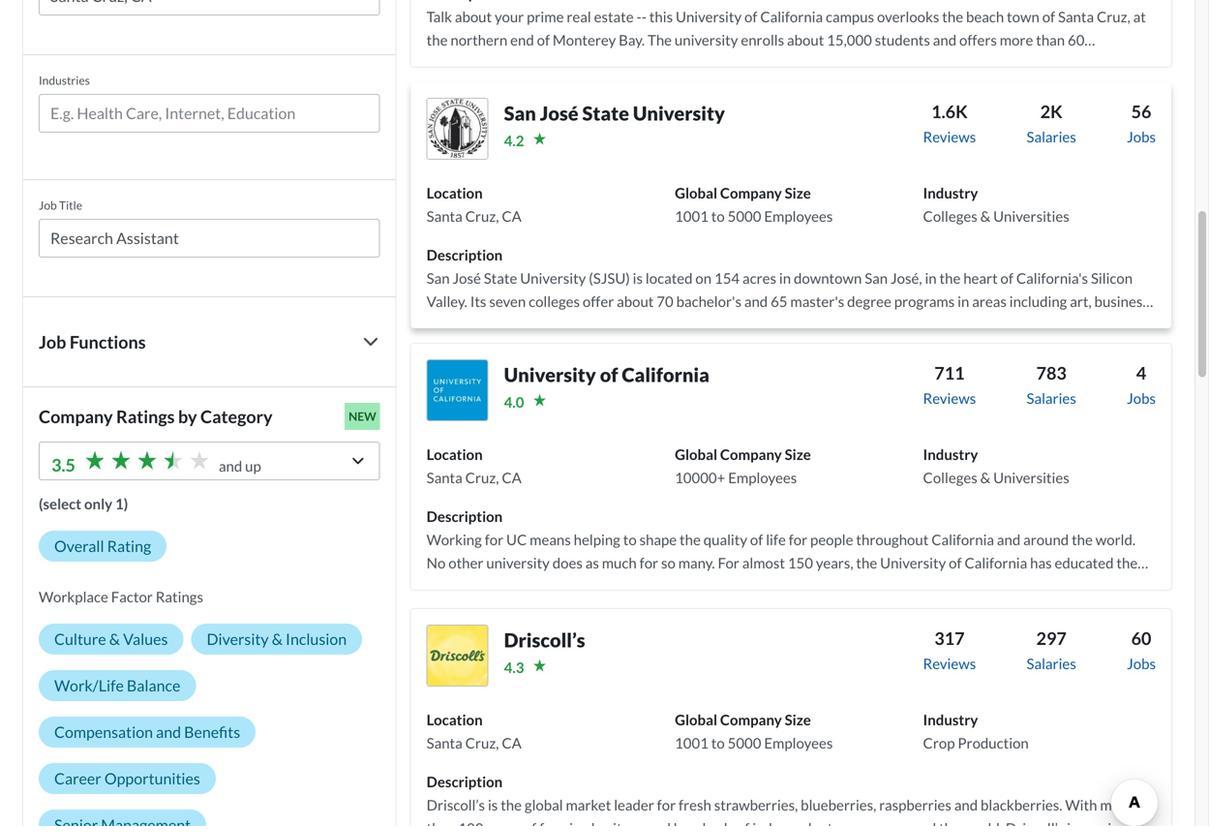 Task type: describe. For each thing, give the bounding box(es) containing it.
4
[[1137, 362, 1147, 384]]

Industries field
[[50, 102, 369, 125]]

diversity & inclusion
[[207, 630, 347, 648]]

industry for state
[[923, 184, 978, 201]]

compensation and benefits
[[54, 722, 240, 741]]

driscoll's
[[504, 629, 585, 652]]

industry crop production
[[923, 711, 1029, 752]]

global company size 10000+ employees
[[675, 446, 811, 486]]

career opportunities button
[[39, 763, 216, 794]]

driscoll's image
[[427, 625, 489, 687]]

1)
[[115, 495, 128, 512]]

and up
[[219, 457, 261, 475]]

company for san josé state university
[[720, 184, 782, 201]]

size for state
[[785, 184, 811, 201]]

industry colleges & universities for san josé state university
[[923, 184, 1070, 225]]

josé
[[540, 102, 579, 125]]

inclusion
[[286, 630, 347, 648]]

production
[[958, 734, 1029, 752]]

work/life
[[54, 676, 124, 695]]

only
[[84, 495, 112, 512]]

compensation
[[54, 722, 153, 741]]

culture & values button
[[39, 624, 183, 655]]

global company size 1001 to 5000 employees for san josé state university
[[675, 184, 833, 225]]

none field location
[[39, 0, 380, 23]]

global for california
[[675, 446, 718, 463]]

1.6k reviews
[[923, 101, 976, 145]]

to for san josé state university
[[712, 207, 725, 225]]

2k
[[1041, 101, 1063, 122]]

jobs for california
[[1127, 389, 1156, 407]]

1 vertical spatial ratings
[[156, 588, 203, 605]]

description for university
[[427, 507, 503, 525]]

reviews for state
[[923, 128, 976, 145]]

culture & values
[[54, 630, 168, 648]]

by
[[178, 406, 197, 427]]

317 reviews
[[923, 628, 976, 672]]

0 horizontal spatial university
[[504, 363, 596, 386]]

colleges for university of california
[[923, 469, 978, 486]]

5000 for driscoll's
[[728, 734, 762, 752]]

san josé state university
[[504, 102, 725, 125]]

salaries for state
[[1027, 128, 1077, 145]]

category
[[200, 406, 273, 427]]

297
[[1037, 628, 1067, 649]]

industries
[[39, 73, 90, 87]]

title
[[59, 198, 82, 212]]

up
[[245, 457, 261, 475]]

317
[[935, 628, 965, 649]]

711
[[935, 362, 965, 384]]

balance
[[127, 676, 180, 695]]

0 vertical spatial ratings
[[116, 406, 175, 427]]

size for california
[[785, 446, 811, 463]]

4 jobs
[[1127, 362, 1156, 407]]

career
[[54, 769, 101, 788]]

(select only 1)
[[39, 495, 128, 512]]

job functions button
[[39, 328, 380, 355]]

san josé state university image
[[427, 98, 489, 160]]

work/life balance
[[54, 676, 180, 695]]

711 reviews
[[923, 362, 976, 407]]

56
[[1132, 101, 1152, 122]]

3 location santa cruz, ca from the top
[[427, 711, 522, 752]]

cruz, for university
[[465, 469, 499, 486]]

culture
[[54, 630, 106, 648]]

description for san
[[427, 246, 503, 263]]

none field industries
[[39, 94, 380, 140]]

3 global from the top
[[675, 711, 718, 728]]

jobs for state
[[1127, 128, 1156, 145]]

56 jobs
[[1127, 101, 1156, 145]]

5000 for san josé state university
[[728, 207, 762, 225]]



Task type: vqa. For each thing, say whether or not it's contained in the screenshot.
Location field
yes



Task type: locate. For each thing, give the bounding box(es) containing it.
1 vertical spatial location
[[427, 446, 483, 463]]

2 reviews from the top
[[923, 389, 976, 407]]

0 vertical spatial jobs
[[1127, 128, 1156, 145]]

2 ca from the top
[[502, 469, 522, 486]]

cruz,
[[465, 207, 499, 225], [465, 469, 499, 486], [465, 734, 499, 752]]

2 location from the top
[[427, 446, 483, 463]]

2 1001 from the top
[[675, 734, 709, 752]]

2 vertical spatial size
[[785, 711, 811, 728]]

783
[[1037, 362, 1067, 384]]

cruz, for san
[[465, 207, 499, 225]]

1 vertical spatial salaries
[[1027, 389, 1077, 407]]

1 vertical spatial universities
[[994, 469, 1070, 486]]

employees for driscoll's
[[764, 734, 833, 752]]

universities down 783 salaries
[[994, 469, 1070, 486]]

location down university of california image
[[427, 446, 483, 463]]

employees
[[764, 207, 833, 225], [728, 469, 797, 486], [764, 734, 833, 752]]

company ratings by category
[[39, 406, 273, 427]]

2 vertical spatial ca
[[502, 734, 522, 752]]

benefits
[[184, 722, 240, 741]]

ca
[[502, 207, 522, 225], [502, 469, 522, 486], [502, 734, 522, 752]]

1 size from the top
[[785, 184, 811, 201]]

2 vertical spatial cruz,
[[465, 734, 499, 752]]

2 description from the top
[[427, 507, 503, 525]]

colleges down 711 reviews
[[923, 469, 978, 486]]

company inside global company size 10000+ employees
[[720, 446, 782, 463]]

0 vertical spatial industry
[[923, 184, 978, 201]]

industry colleges & universities
[[923, 184, 1070, 225], [923, 446, 1070, 486]]

2 vertical spatial none field
[[39, 219, 380, 265]]

1 vertical spatial university
[[504, 363, 596, 386]]

1 vertical spatial 5000
[[728, 734, 762, 752]]

2 universities from the top
[[994, 469, 1070, 486]]

3 size from the top
[[785, 711, 811, 728]]

1 cruz, from the top
[[465, 207, 499, 225]]

1 vertical spatial size
[[785, 446, 811, 463]]

0 vertical spatial job
[[39, 198, 57, 212]]

2 job from the top
[[39, 331, 66, 353]]

4.3
[[504, 659, 524, 676]]

(select
[[39, 495, 81, 512]]

1 colleges from the top
[[923, 207, 978, 225]]

california
[[622, 363, 710, 386]]

2 vertical spatial industry
[[923, 711, 978, 728]]

santa
[[427, 207, 463, 225], [427, 469, 463, 486], [427, 734, 463, 752]]

5000
[[728, 207, 762, 225], [728, 734, 762, 752]]

cruz, down driscoll's image
[[465, 734, 499, 752]]

diversity
[[207, 630, 269, 648]]

Job Title field
[[50, 227, 369, 250]]

2 location santa cruz, ca from the top
[[427, 446, 522, 486]]

2 to from the top
[[712, 734, 725, 752]]

none field for industries
[[39, 94, 380, 140]]

1 1001 from the top
[[675, 207, 709, 225]]

job inside job functions button
[[39, 331, 66, 353]]

ratings right factor on the left of the page
[[156, 588, 203, 605]]

0 vertical spatial reviews
[[923, 128, 976, 145]]

colleges for san josé state university
[[923, 207, 978, 225]]

1 jobs from the top
[[1127, 128, 1156, 145]]

ca down the '4.0' at the left of page
[[502, 469, 522, 486]]

university right state
[[633, 102, 725, 125]]

location santa cruz, ca
[[427, 184, 522, 225], [427, 446, 522, 486], [427, 711, 522, 752]]

location
[[427, 184, 483, 201], [427, 446, 483, 463], [427, 711, 483, 728]]

and inside button
[[156, 722, 181, 741]]

1 vertical spatial description
[[427, 507, 503, 525]]

salaries down the 783 in the top of the page
[[1027, 389, 1077, 407]]

3 cruz, from the top
[[465, 734, 499, 752]]

jobs down 56
[[1127, 128, 1156, 145]]

&
[[981, 207, 991, 225], [981, 469, 991, 486], [109, 630, 120, 648], [272, 630, 283, 648]]

description
[[427, 246, 503, 263], [427, 507, 503, 525], [427, 773, 503, 790]]

1001 for san josé state university
[[675, 207, 709, 225]]

1.6k
[[932, 101, 968, 122]]

global for state
[[675, 184, 718, 201]]

1 to from the top
[[712, 207, 725, 225]]

1 global company size 1001 to 5000 employees from the top
[[675, 184, 833, 225]]

3 salaries from the top
[[1027, 655, 1077, 672]]

2 cruz, from the top
[[465, 469, 499, 486]]

1 ca from the top
[[502, 207, 522, 225]]

0 vertical spatial santa
[[427, 207, 463, 225]]

workplace factor ratings
[[39, 588, 203, 605]]

location santa cruz, ca for university
[[427, 446, 522, 486]]

2 size from the top
[[785, 446, 811, 463]]

location down san josé state university image
[[427, 184, 483, 201]]

3 reviews from the top
[[923, 655, 976, 672]]

0 vertical spatial universities
[[994, 207, 1070, 225]]

job left functions
[[39, 331, 66, 353]]

1 vertical spatial to
[[712, 734, 725, 752]]

2 vertical spatial reviews
[[923, 655, 976, 672]]

job
[[39, 198, 57, 212], [39, 331, 66, 353]]

1 vertical spatial job
[[39, 331, 66, 353]]

0 vertical spatial university
[[633, 102, 725, 125]]

0 vertical spatial salaries
[[1027, 128, 1077, 145]]

0 vertical spatial none field
[[39, 0, 380, 23]]

job left title
[[39, 198, 57, 212]]

1 global from the top
[[675, 184, 718, 201]]

2 vertical spatial location santa cruz, ca
[[427, 711, 522, 752]]

and left benefits
[[156, 722, 181, 741]]

1 description from the top
[[427, 246, 503, 263]]

employees inside global company size 10000+ employees
[[728, 469, 797, 486]]

location santa cruz, ca down the '4.0' at the left of page
[[427, 446, 522, 486]]

job for job title
[[39, 198, 57, 212]]

functions
[[70, 331, 146, 353]]

ca down 4.3
[[502, 734, 522, 752]]

2 salaries from the top
[[1027, 389, 1077, 407]]

company for university of california
[[720, 446, 782, 463]]

0 vertical spatial global company size 1001 to 5000 employees
[[675, 184, 833, 225]]

cruz, down university of california image
[[465, 469, 499, 486]]

1 industry colleges & universities from the top
[[923, 184, 1070, 225]]

to
[[712, 207, 725, 225], [712, 734, 725, 752]]

industry colleges & universities for university of california
[[923, 446, 1070, 486]]

reviews
[[923, 128, 976, 145], [923, 389, 976, 407], [923, 655, 976, 672]]

career opportunities
[[54, 769, 200, 788]]

university of california
[[504, 363, 710, 386]]

0 vertical spatial ca
[[502, 207, 522, 225]]

size
[[785, 184, 811, 201], [785, 446, 811, 463], [785, 711, 811, 728]]

job functions
[[39, 331, 146, 353]]

compensation and benefits button
[[39, 717, 256, 748]]

1 universities from the top
[[994, 207, 1070, 225]]

ca for san
[[502, 207, 522, 225]]

1 horizontal spatial university
[[633, 102, 725, 125]]

location santa cruz, ca down 4.2
[[427, 184, 522, 225]]

4.0
[[504, 393, 524, 411]]

colleges
[[923, 207, 978, 225], [923, 469, 978, 486]]

ca for university
[[502, 469, 522, 486]]

rating
[[107, 537, 151, 555]]

2 vertical spatial salaries
[[1027, 655, 1077, 672]]

overall rating button
[[39, 531, 167, 562]]

783 salaries
[[1027, 362, 1077, 407]]

global company size 1001 to 5000 employees
[[675, 184, 833, 225], [675, 711, 833, 752]]

location for university
[[427, 446, 483, 463]]

2 jobs from the top
[[1127, 389, 1156, 407]]

2 santa from the top
[[427, 469, 463, 486]]

none field for job title
[[39, 219, 380, 265]]

2 vertical spatial description
[[427, 773, 503, 790]]

0 vertical spatial location santa cruz, ca
[[427, 184, 522, 225]]

universities down 2k salaries
[[994, 207, 1070, 225]]

overall
[[54, 537, 104, 555]]

santa down san josé state university image
[[427, 207, 463, 225]]

1 vertical spatial colleges
[[923, 469, 978, 486]]

1 job from the top
[[39, 198, 57, 212]]

0 vertical spatial industry colleges & universities
[[923, 184, 1070, 225]]

1 5000 from the top
[[728, 207, 762, 225]]

3 santa from the top
[[427, 734, 463, 752]]

new
[[349, 409, 376, 423]]

salaries
[[1027, 128, 1077, 145], [1027, 389, 1077, 407], [1027, 655, 1077, 672]]

Location field
[[50, 0, 369, 8]]

0 vertical spatial location
[[427, 184, 483, 201]]

university of california image
[[427, 359, 489, 421]]

crop
[[923, 734, 955, 752]]

santa down driscoll's image
[[427, 734, 463, 752]]

1 vertical spatial 1001
[[675, 734, 709, 752]]

job for job functions
[[39, 331, 66, 353]]

3 description from the top
[[427, 773, 503, 790]]

salaries down 2k
[[1027, 128, 1077, 145]]

2 colleges from the top
[[923, 469, 978, 486]]

2 vertical spatial global
[[675, 711, 718, 728]]

3 jobs from the top
[[1127, 655, 1156, 672]]

reviews for california
[[923, 389, 976, 407]]

of
[[600, 363, 618, 386]]

santa for san
[[427, 207, 463, 225]]

job title
[[39, 198, 82, 212]]

values
[[123, 630, 168, 648]]

ratings
[[116, 406, 175, 427], [156, 588, 203, 605]]

1 vertical spatial global
[[675, 446, 718, 463]]

global inside global company size 10000+ employees
[[675, 446, 718, 463]]

0 vertical spatial 5000
[[728, 207, 762, 225]]

4.2
[[504, 132, 524, 149]]

60 jobs
[[1127, 628, 1156, 672]]

reviews down 317
[[923, 655, 976, 672]]

industry inside industry crop production
[[923, 711, 978, 728]]

diversity & inclusion button
[[191, 624, 362, 655]]

company for driscoll's
[[720, 711, 782, 728]]

factor
[[111, 588, 153, 605]]

1 vertical spatial location santa cruz, ca
[[427, 446, 522, 486]]

60
[[1132, 628, 1152, 649]]

universities
[[994, 207, 1070, 225], [994, 469, 1070, 486]]

1 vertical spatial ca
[[502, 469, 522, 486]]

none field job title
[[39, 219, 380, 265]]

university up the '4.0' at the left of page
[[504, 363, 596, 386]]

0 vertical spatial description
[[427, 246, 503, 263]]

2 global company size 1001 to 5000 employees from the top
[[675, 711, 833, 752]]

0 vertical spatial global
[[675, 184, 718, 201]]

jobs down 60
[[1127, 655, 1156, 672]]

1 vertical spatial santa
[[427, 469, 463, 486]]

reviews down '1.6k'
[[923, 128, 976, 145]]

location santa cruz, ca down 4.3
[[427, 711, 522, 752]]

industry
[[923, 184, 978, 201], [923, 446, 978, 463], [923, 711, 978, 728]]

2 vertical spatial santa
[[427, 734, 463, 752]]

2 none field from the top
[[39, 94, 380, 140]]

2 5000 from the top
[[728, 734, 762, 752]]

1 none field from the top
[[39, 0, 380, 23]]

0 vertical spatial employees
[[764, 207, 833, 225]]

2 vertical spatial location
[[427, 711, 483, 728]]

san
[[504, 102, 536, 125]]

to for driscoll's
[[712, 734, 725, 752]]

1 vertical spatial industry colleges & universities
[[923, 446, 1070, 486]]

1 location from the top
[[427, 184, 483, 201]]

cruz, down san josé state university image
[[465, 207, 499, 225]]

santa for university
[[427, 469, 463, 486]]

3 location from the top
[[427, 711, 483, 728]]

location santa cruz, ca for san
[[427, 184, 522, 225]]

industry for california
[[923, 446, 978, 463]]

0 horizontal spatial and
[[156, 722, 181, 741]]

and left "up"
[[219, 457, 242, 475]]

1 salaries from the top
[[1027, 128, 1077, 145]]

university
[[633, 102, 725, 125], [504, 363, 596, 386]]

work/life balance button
[[39, 670, 196, 701]]

2 industry from the top
[[923, 446, 978, 463]]

1 vertical spatial none field
[[39, 94, 380, 140]]

0 vertical spatial to
[[712, 207, 725, 225]]

santa down university of california image
[[427, 469, 463, 486]]

2 global from the top
[[675, 446, 718, 463]]

industry down 711 reviews
[[923, 446, 978, 463]]

1 vertical spatial employees
[[728, 469, 797, 486]]

10000+
[[675, 469, 726, 486]]

0 vertical spatial cruz,
[[465, 207, 499, 225]]

salaries for california
[[1027, 389, 1077, 407]]

universities for university of california
[[994, 469, 1070, 486]]

workplace
[[39, 588, 108, 605]]

0 vertical spatial colleges
[[923, 207, 978, 225]]

and
[[219, 457, 242, 475], [156, 722, 181, 741]]

0 vertical spatial size
[[785, 184, 811, 201]]

0 vertical spatial and
[[219, 457, 242, 475]]

ratings left by
[[116, 406, 175, 427]]

industry down 1.6k reviews
[[923, 184, 978, 201]]

2 vertical spatial jobs
[[1127, 655, 1156, 672]]

colleges down 1.6k reviews
[[923, 207, 978, 225]]

None field
[[39, 0, 380, 23], [39, 94, 380, 140], [39, 219, 380, 265]]

1 vertical spatial reviews
[[923, 389, 976, 407]]

1 location santa cruz, ca from the top
[[427, 184, 522, 225]]

1 vertical spatial global company size 1001 to 5000 employees
[[675, 711, 833, 752]]

3 industry from the top
[[923, 711, 978, 728]]

global company size 1001 to 5000 employees for driscoll's
[[675, 711, 833, 752]]

location for san
[[427, 184, 483, 201]]

1001 for driscoll's
[[675, 734, 709, 752]]

3.5
[[51, 454, 75, 476]]

size inside global company size 10000+ employees
[[785, 446, 811, 463]]

reviews down the 711
[[923, 389, 976, 407]]

universities for san josé state university
[[994, 207, 1070, 225]]

1 industry from the top
[[923, 184, 978, 201]]

1 horizontal spatial and
[[219, 457, 242, 475]]

3 none field from the top
[[39, 219, 380, 265]]

industry up crop
[[923, 711, 978, 728]]

employees for san josé state university
[[764, 207, 833, 225]]

1 reviews from the top
[[923, 128, 976, 145]]

overall rating
[[54, 537, 151, 555]]

0 vertical spatial 1001
[[675, 207, 709, 225]]

jobs
[[1127, 128, 1156, 145], [1127, 389, 1156, 407], [1127, 655, 1156, 672]]

industry colleges & universities down 711 reviews
[[923, 446, 1070, 486]]

1 vertical spatial cruz,
[[465, 469, 499, 486]]

state
[[582, 102, 629, 125]]

salaries down 297
[[1027, 655, 1077, 672]]

2k salaries
[[1027, 101, 1077, 145]]

opportunities
[[104, 769, 200, 788]]

ca down 4.2
[[502, 207, 522, 225]]

company
[[720, 184, 782, 201], [39, 406, 113, 427], [720, 446, 782, 463], [720, 711, 782, 728]]

industry colleges & universities down 1.6k reviews
[[923, 184, 1070, 225]]

jobs down 4
[[1127, 389, 1156, 407]]

3 ca from the top
[[502, 734, 522, 752]]

2 vertical spatial employees
[[764, 734, 833, 752]]

1001
[[675, 207, 709, 225], [675, 734, 709, 752]]

2 industry colleges & universities from the top
[[923, 446, 1070, 486]]

1 santa from the top
[[427, 207, 463, 225]]

location down driscoll's image
[[427, 711, 483, 728]]

1 vertical spatial and
[[156, 722, 181, 741]]

1 vertical spatial industry
[[923, 446, 978, 463]]

global
[[675, 184, 718, 201], [675, 446, 718, 463], [675, 711, 718, 728]]

1 vertical spatial jobs
[[1127, 389, 1156, 407]]

297 salaries
[[1027, 628, 1077, 672]]



